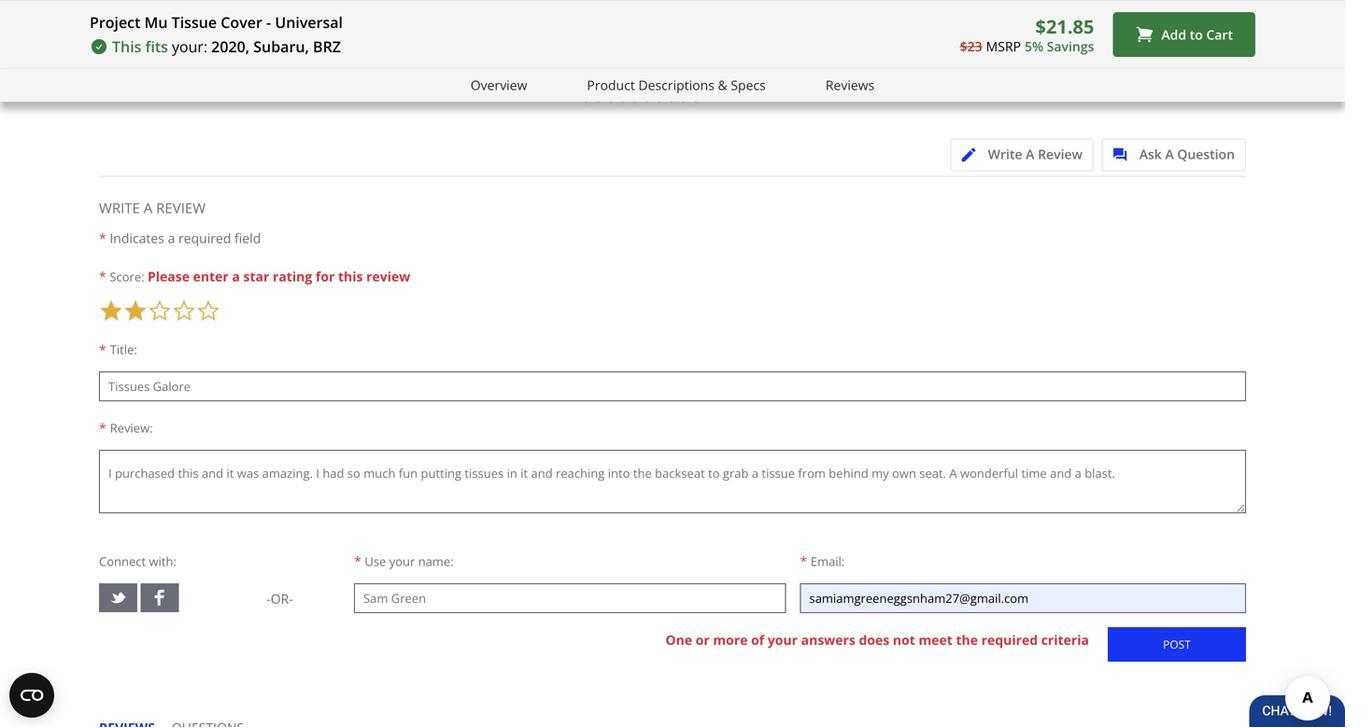 Task type: locate. For each thing, give the bounding box(es) containing it.
* left email:
[[800, 552, 807, 570]]

specs
[[731, 76, 766, 94]]

0 vertical spatial your
[[389, 553, 415, 570]]

0 horizontal spatial required
[[178, 229, 231, 247]]

score 4 radio
[[172, 299, 196, 323]]

add to cart
[[1161, 25, 1233, 43]]

a for write
[[1026, 145, 1034, 163]]

score 5 radio
[[196, 299, 220, 323]]

2 horizontal spatial a
[[1165, 145, 1174, 163]]

powered
[[1147, 30, 1201, 48]]

* review:
[[99, 419, 153, 437]]

1 horizontal spatial a
[[1026, 145, 1034, 163]]

one or more of your answers does not meet the required criteria alert
[[666, 631, 1089, 649]]

reviews
[[826, 76, 875, 94], [716, 84, 765, 102]]

0 horizontal spatial a
[[168, 229, 175, 247]]

2020,
[[211, 36, 250, 57]]

*
[[99, 229, 106, 247], [99, 268, 106, 285], [99, 341, 106, 359], [99, 419, 106, 437], [354, 552, 361, 570], [800, 552, 807, 570]]

* left indicates
[[99, 229, 106, 247]]

open widget image
[[9, 673, 54, 718]]

1 horizontal spatial a
[[232, 268, 240, 285]]

star
[[243, 268, 269, 285]]

2 - from the top
[[266, 590, 271, 608]]

project mu tissue cover - universal
[[90, 12, 343, 32]]

write a review
[[988, 145, 1083, 163]]

a inside dropdown button
[[1026, 145, 1034, 163]]

Use your name: field
[[354, 584, 786, 614]]

* for * title:
[[99, 341, 106, 359]]

ask a question button
[[1102, 139, 1246, 171]]

a inside dropdown button
[[1165, 145, 1174, 163]]

or
[[696, 631, 710, 649]]

* left use
[[354, 552, 361, 570]]

review
[[156, 198, 206, 218]]

a left star
[[232, 268, 240, 285]]

* for * use your name:
[[354, 552, 361, 570]]

-
[[266, 12, 271, 32], [266, 590, 271, 608]]

1 horizontal spatial required
[[981, 631, 1038, 649]]

dialog image
[[1113, 148, 1136, 162]]

None button
[[1108, 628, 1246, 662]]

not
[[893, 631, 915, 649]]

product
[[587, 76, 635, 94]]

* title:
[[99, 341, 137, 359]]

-or-
[[266, 590, 293, 608]]

powered by link
[[1147, 30, 1255, 54]]

connect with facebook image
[[151, 589, 169, 607]]

email:
[[811, 553, 845, 570]]

a
[[1026, 145, 1034, 163], [1165, 145, 1174, 163], [144, 198, 153, 218]]

your:
[[172, 36, 208, 57]]

0 horizontal spatial reviews
[[716, 84, 765, 102]]

1 horizontal spatial reviews
[[826, 76, 875, 94]]

0
[[705, 84, 713, 102]]

add to cart button
[[1113, 12, 1255, 57]]

review:
[[110, 420, 153, 437]]

required
[[178, 229, 231, 247], [981, 631, 1038, 649]]

a down review
[[168, 229, 175, 247]]

please enter a star rating for this review alert
[[148, 268, 410, 285]]

review
[[366, 268, 410, 285]]

tab list
[[99, 719, 261, 728]]

mu
[[144, 12, 168, 32]]

* for * score: please enter a star rating for this review
[[99, 268, 106, 285]]

criteria
[[1041, 631, 1089, 649]]

Email: field
[[800, 584, 1246, 614]]

* for * indicates a required field
[[99, 229, 106, 247]]

* left review:
[[99, 419, 106, 437]]

a right ask
[[1165, 145, 1174, 163]]

please
[[148, 268, 190, 285]]

score 1 radio
[[99, 299, 123, 323]]

0 vertical spatial -
[[266, 12, 271, 32]]

a right write
[[1026, 145, 1034, 163]]

a for write
[[144, 198, 153, 218]]

does
[[859, 631, 889, 649]]

use
[[365, 553, 386, 570]]

1 vertical spatial -
[[266, 590, 271, 608]]

savings
[[1047, 37, 1094, 55]]

meet
[[919, 631, 953, 649]]

by
[[1205, 30, 1219, 48]]

your right use
[[389, 553, 415, 570]]

connect with:
[[99, 553, 176, 570]]

fits
[[145, 36, 168, 57]]

product descriptions & specs
[[587, 76, 766, 94]]

* for * email:
[[800, 552, 807, 570]]

0 horizontal spatial your
[[389, 553, 415, 570]]

connect
[[99, 553, 146, 570]]

your
[[389, 553, 415, 570], [768, 631, 798, 649]]

reviews link
[[826, 75, 875, 96]]

0 vertical spatial a
[[168, 229, 175, 247]]

add
[[1161, 25, 1186, 43]]

title:
[[110, 341, 137, 358]]

cart
[[1206, 25, 1233, 43]]

required down review
[[178, 229, 231, 247]]

more
[[713, 631, 748, 649]]

* left title:
[[99, 341, 106, 359]]

required right the
[[981, 631, 1038, 649]]

* left score:
[[99, 268, 106, 285]]

1 - from the top
[[266, 12, 271, 32]]

a inside tab panel
[[144, 198, 153, 218]]

overview
[[471, 76, 527, 94]]

review
[[1038, 145, 1083, 163]]

* use your name:
[[354, 552, 454, 570]]

ask a question
[[1139, 145, 1235, 163]]

0 horizontal spatial a
[[144, 198, 153, 218]]

write a review
[[99, 198, 206, 218]]

score 3 radio
[[148, 299, 172, 323]]

a
[[168, 229, 175, 247], [232, 268, 240, 285]]

universal
[[275, 12, 343, 32]]

Title: field
[[99, 372, 1246, 402]]

score:
[[110, 268, 144, 285]]

1 horizontal spatial your
[[768, 631, 798, 649]]

this
[[338, 268, 363, 285]]

a right the write
[[144, 198, 153, 218]]

your right of
[[768, 631, 798, 649]]



Task type: describe. For each thing, give the bounding box(es) containing it.
rating
[[273, 268, 312, 285]]

to
[[1190, 25, 1203, 43]]

write a review button
[[951, 139, 1094, 171]]

write a review tab panel
[[99, 176, 1246, 687]]

name:
[[418, 553, 454, 570]]

indicates
[[110, 229, 164, 247]]

project
[[90, 12, 141, 32]]

this
[[112, 36, 141, 57]]

write
[[99, 198, 140, 218]]

Review: text field
[[99, 450, 1246, 514]]

one
[[666, 631, 692, 649]]

0 vertical spatial required
[[178, 229, 231, 247]]

answers
[[801, 631, 855, 649]]

enter
[[193, 268, 229, 285]]

with:
[[149, 553, 176, 570]]

tissue
[[172, 12, 217, 32]]

&
[[718, 76, 727, 94]]

- inside write a review tab panel
[[266, 590, 271, 608]]

cover
[[221, 12, 262, 32]]

1 vertical spatial required
[[981, 631, 1038, 649]]

your inside * use your name:
[[389, 553, 415, 570]]

* score: please enter a star rating for this review
[[99, 268, 410, 285]]

* email:
[[800, 552, 845, 570]]

brz
[[313, 36, 341, 57]]

1 vertical spatial a
[[232, 268, 240, 285]]

ask
[[1139, 145, 1162, 163]]

field
[[235, 229, 261, 247]]

write
[[988, 145, 1022, 163]]

product descriptions & specs link
[[587, 75, 766, 96]]

one or more of your answers does not meet the required criteria
[[666, 631, 1089, 649]]

overview link
[[471, 75, 527, 96]]

msrp
[[986, 37, 1021, 55]]

of
[[751, 631, 764, 649]]

a for ask
[[1165, 145, 1174, 163]]

1 vertical spatial your
[[768, 631, 798, 649]]

none button inside write a review tab panel
[[1108, 628, 1246, 662]]

0 reviews
[[705, 84, 765, 102]]

score 2 radio
[[123, 299, 148, 323]]

powered by
[[1147, 30, 1223, 48]]

5%
[[1025, 37, 1043, 55]]

subaru,
[[253, 36, 309, 57]]

$21.85 $23 msrp 5% savings
[[960, 13, 1094, 55]]

or-
[[271, 590, 293, 608]]

* indicates a required field
[[99, 229, 261, 247]]

$23
[[960, 37, 982, 55]]

descriptions
[[638, 76, 715, 94]]

the
[[956, 631, 978, 649]]

for
[[316, 268, 335, 285]]

connect with twitter image
[[109, 589, 127, 607]]

this fits your: 2020, subaru, brz
[[112, 36, 341, 57]]

question
[[1177, 145, 1235, 163]]

$21.85
[[1035, 13, 1094, 39]]

* for * review:
[[99, 419, 106, 437]]

write no frame image
[[962, 148, 985, 162]]



Task type: vqa. For each thing, say whether or not it's contained in the screenshot.
bottom a
yes



